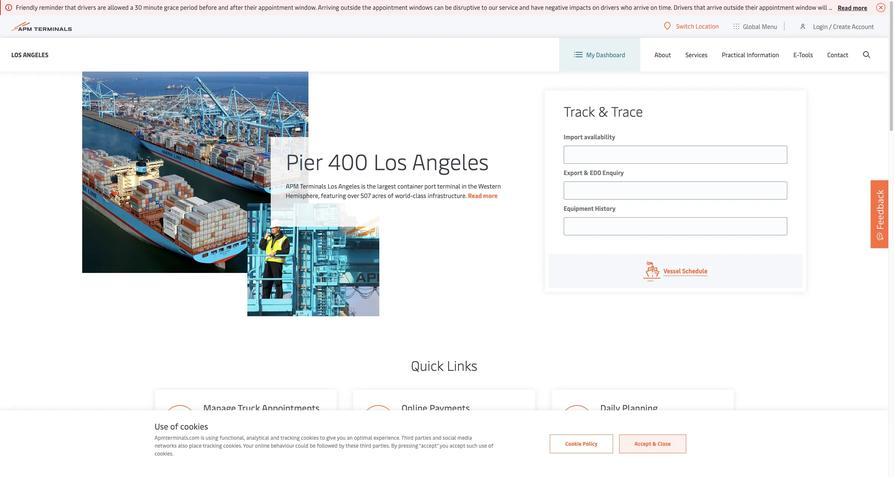 Task type: vqa. For each thing, say whether or not it's contained in the screenshot.
news
no



Task type: describe. For each thing, give the bounding box(es) containing it.
links
[[447, 357, 478, 375]]

0 horizontal spatial cookies
[[180, 421, 208, 433]]

create inside manage truck appointments create truck appointments add containers to watchlist container notifications
[[206, 418, 224, 427]]

arriving
[[318, 3, 339, 11]]

1 horizontal spatial be
[[445, 3, 452, 11]]

2 outside from the left
[[724, 3, 744, 11]]

los angeles link
[[11, 50, 48, 59]]

2 that from the left
[[694, 3, 706, 11]]

history
[[595, 204, 616, 213]]

planning
[[623, 403, 658, 415]]

return
[[671, 418, 688, 427]]

0 horizontal spatial availability
[[584, 133, 616, 141]]

pier 400 los angeles
[[286, 146, 489, 176]]

practical information
[[722, 51, 780, 59]]

is for los
[[361, 182, 366, 190]]

contact
[[828, 51, 849, 59]]

by inside use of cookies apmterminals.com is using functional, analytical and tracking cookies to give you an optimal experience. third parties and social media networks also place tracking cookies. your online behaviour could be followed by these third parties. by pressing "accept" you accept such use of cookies.
[[339, 443, 345, 450]]

account
[[852, 22, 874, 30]]

los for pier
[[374, 146, 407, 176]]

world-
[[395, 191, 413, 200]]

e-tools button
[[794, 38, 813, 72]]

0 horizontal spatial you
[[337, 435, 346, 442]]

los for apm
[[328, 182, 337, 190]]

& for trace
[[599, 102, 608, 120]]

line
[[636, 428, 646, 436]]

equipment history
[[564, 204, 616, 213]]

2 drivers from the left
[[601, 3, 620, 11]]

notifications
[[234, 437, 268, 446]]

& for close
[[653, 441, 657, 448]]

service
[[499, 3, 518, 11]]

place
[[189, 443, 202, 450]]

truck
[[237, 403, 260, 415]]

0 horizontal spatial cookies.
[[155, 451, 174, 458]]

close alert image
[[877, 3, 886, 12]]

turned
[[837, 3, 855, 11]]

global menu button
[[727, 15, 785, 38]]

equipment
[[564, 204, 594, 213]]

2 horizontal spatial be
[[829, 3, 836, 11]]

read more for read more link
[[468, 191, 498, 200]]

use
[[479, 443, 487, 450]]

pressing
[[399, 443, 418, 450]]

pay
[[432, 418, 441, 427]]

and left "have"
[[520, 3, 530, 11]]

global
[[743, 22, 761, 30]]

my dashboard
[[587, 51, 625, 59]]

vessel schedule
[[664, 267, 708, 275]]

1 horizontal spatial you
[[440, 443, 449, 450]]

enquiry
[[603, 169, 624, 177]]

tools
[[799, 51, 813, 59]]

close
[[658, 441, 671, 448]]

read for read more link
[[468, 191, 482, 200]]

1 arrive from the left
[[634, 3, 649, 11]]

social
[[443, 435, 456, 442]]

"accept"
[[419, 443, 439, 450]]

and left pay
[[420, 418, 430, 427]]

online
[[402, 403, 428, 415]]

angeles inside los angeles link
[[23, 50, 48, 59]]

your
[[243, 443, 254, 450]]

apm terminals los angeles is the largest container port terminal in the western hemisphere, featuring over 507 acres of world-class infrastructure.
[[286, 182, 501, 200]]

track & trace
[[564, 102, 643, 120]]

online
[[255, 443, 270, 450]]

export & edo enquiry
[[564, 169, 624, 177]]

& for edo
[[584, 169, 589, 177]]

my
[[587, 51, 595, 59]]

shipping
[[612, 428, 635, 436]]

daily planning current empty container return availability by shipping line open/closed areas
[[601, 403, 719, 446]]

by
[[391, 443, 397, 450]]

practical information button
[[722, 38, 780, 72]]

3 appointment from the left
[[760, 3, 794, 11]]

terminal
[[437, 182, 460, 190]]

experience.
[[374, 435, 400, 442]]

schedule
[[683, 267, 708, 275]]

by inside daily planning current empty container return availability by shipping line open/closed areas
[[604, 428, 610, 436]]

to inside manage truck appointments create truck appointments add containers to watchlist container notifications
[[248, 428, 254, 436]]

1 on from the left
[[593, 3, 600, 11]]

optimal
[[354, 435, 372, 442]]

read more link
[[468, 191, 498, 200]]

negative
[[545, 3, 568, 11]]

export
[[564, 169, 583, 177]]

import
[[564, 133, 583, 141]]

507
[[361, 191, 371, 200]]

will
[[818, 3, 828, 11]]

more for "read more" button
[[853, 3, 868, 12]]

accept & close button
[[619, 435, 686, 454]]

/
[[830, 22, 832, 30]]

windows
[[409, 3, 433, 11]]

information
[[747, 51, 780, 59]]

friendly reminder that drivers are allowed a 30 minute grace period before and after their appointment window. arriving outside the appointment windows can be disruptive to our service and have negative impacts on drivers who arrive on time. drivers that arrive outside their appointment window will be turned away. to receiv
[[16, 3, 894, 11]]

and up behaviour
[[271, 435, 279, 442]]

2 horizontal spatial to
[[482, 3, 487, 11]]

switch
[[677, 22, 694, 30]]

allowed
[[108, 3, 129, 11]]

login
[[814, 22, 828, 30]]

hemisphere,
[[286, 191, 320, 200]]

receiv
[[880, 3, 894, 11]]

contact button
[[828, 38, 849, 72]]

third
[[360, 443, 371, 450]]

1 that from the left
[[65, 3, 76, 11]]

pier
[[286, 146, 323, 176]]

more for read more link
[[483, 191, 498, 200]]

2 appointment from the left
[[373, 3, 408, 11]]

watchlist
[[256, 428, 280, 436]]

trace
[[611, 102, 643, 120]]

for
[[443, 418, 451, 427]]

who
[[621, 3, 632, 11]]

los angeles pier 400 image
[[82, 72, 309, 274]]

give
[[326, 435, 336, 442]]

disruptive
[[453, 3, 480, 11]]



Task type: locate. For each thing, give the bounding box(es) containing it.
read more up the login / create account
[[838, 3, 868, 12]]

1 horizontal spatial &
[[599, 102, 608, 120]]

parties
[[415, 435, 431, 442]]

that right reminder
[[65, 3, 76, 11]]

also
[[178, 443, 188, 450]]

more down western
[[483, 191, 498, 200]]

outside up global
[[724, 3, 744, 11]]

read inside button
[[838, 3, 852, 12]]

in
[[462, 182, 467, 190]]

of inside apm terminals los angeles is the largest container port terminal in the western hemisphere, featuring over 507 acres of world-class infrastructure.
[[388, 191, 394, 200]]

read more for "read more" button
[[838, 3, 868, 12]]

1 horizontal spatial drivers
[[601, 3, 620, 11]]

1 horizontal spatial read
[[838, 3, 852, 12]]

class
[[413, 191, 426, 200]]

tracking up behaviour
[[281, 435, 300, 442]]

services,
[[452, 418, 475, 427]]

more up account
[[853, 3, 868, 12]]

to left give
[[320, 435, 325, 442]]

drivers left are at the top left of page
[[78, 3, 96, 11]]

0 horizontal spatial tracking
[[203, 443, 222, 450]]

0 horizontal spatial of
[[170, 421, 178, 433]]

cookie
[[565, 441, 582, 448]]

and right social in the bottom of the page
[[457, 437, 468, 446]]

parking
[[436, 437, 456, 446]]

quick links
[[411, 357, 478, 375]]

daily
[[601, 403, 620, 415]]

on
[[593, 3, 600, 11], [651, 3, 658, 11]]

read for "read more" button
[[838, 3, 852, 12]]

1 outside from the left
[[341, 3, 361, 11]]

and up "accept"
[[433, 435, 442, 442]]

1 vertical spatial is
[[201, 435, 204, 442]]

1 vertical spatial cookies
[[301, 435, 319, 442]]

1 vertical spatial tracking
[[203, 443, 222, 450]]

behaviour
[[271, 443, 294, 450]]

0 vertical spatial create
[[833, 22, 851, 30]]

0 vertical spatial cookies.
[[223, 443, 242, 450]]

apmterminals.com
[[155, 435, 199, 442]]

manager truck appointments - 53 image
[[164, 406, 195, 438]]

1 horizontal spatial that
[[694, 3, 706, 11]]

2 vertical spatial los
[[328, 182, 337, 190]]

angeles
[[23, 50, 48, 59], [412, 146, 489, 176], [338, 182, 360, 190]]

30
[[135, 3, 142, 11]]

have
[[531, 3, 544, 11]]

location
[[696, 22, 719, 30]]

read up the login / create account
[[838, 3, 852, 12]]

0 horizontal spatial by
[[339, 443, 345, 450]]

1 horizontal spatial cookies
[[301, 435, 319, 442]]

drivers
[[674, 3, 693, 11]]

0 vertical spatial by
[[604, 428, 610, 436]]

switch location
[[677, 22, 719, 30]]

edo
[[590, 169, 601, 177]]

1 horizontal spatial cookies.
[[223, 443, 242, 450]]

featuring
[[321, 191, 346, 200]]

los angeles
[[11, 50, 48, 59]]

use
[[155, 421, 168, 433]]

0 horizontal spatial los
[[11, 50, 22, 59]]

appointment left the windows
[[373, 3, 408, 11]]

2 horizontal spatial los
[[374, 146, 407, 176]]

1 vertical spatial read
[[468, 191, 482, 200]]

by
[[604, 428, 610, 436], [339, 443, 345, 450]]

1 horizontal spatial appointment
[[373, 3, 408, 11]]

e-tools
[[794, 51, 813, 59]]

such
[[467, 443, 478, 450]]

0 horizontal spatial container
[[398, 182, 423, 190]]

0 horizontal spatial appointment
[[259, 3, 294, 11]]

port
[[425, 182, 436, 190]]

0 horizontal spatial drivers
[[78, 3, 96, 11]]

container inside apm terminals los angeles is the largest container port terminal in the western hemisphere, featuring over 507 acres of world-class infrastructure.
[[398, 182, 423, 190]]

container
[[206, 437, 232, 446]]

drivers left who on the right top
[[601, 3, 620, 11]]

of right use
[[488, 443, 494, 450]]

networks
[[155, 443, 177, 450]]

be inside use of cookies apmterminals.com is using functional, analytical and tracking cookies to give you an optimal experience. third parties and social media networks also place tracking cookies. your online behaviour could be followed by these third parties. by pressing "accept" you accept such use of cookies.
[[310, 443, 316, 450]]

infrastructure.
[[428, 191, 467, 200]]

feedback button
[[871, 180, 890, 248]]

angeles for apm terminals los angeles is the largest container port terminal in the western hemisphere, featuring over 507 acres of world-class infrastructure.
[[338, 182, 360, 190]]

availability inside daily planning current empty container return availability by shipping line open/closed areas
[[690, 418, 719, 427]]

availability right return
[[690, 418, 719, 427]]

1 horizontal spatial container
[[645, 418, 670, 427]]

1 horizontal spatial tracking
[[281, 435, 300, 442]]

about button
[[655, 38, 671, 72]]

a
[[130, 3, 133, 11]]

more inside button
[[853, 3, 868, 12]]

1 horizontal spatial angeles
[[338, 182, 360, 190]]

0 vertical spatial los
[[11, 50, 22, 59]]

2 vertical spatial of
[[488, 443, 494, 450]]

0 vertical spatial availability
[[584, 133, 616, 141]]

track
[[564, 102, 595, 120]]

login / create account link
[[800, 15, 874, 37]]

2 vertical spatial angeles
[[338, 182, 360, 190]]

is inside apm terminals los angeles is the largest container port terminal in the western hemisphere, featuring over 507 acres of world-class infrastructure.
[[361, 182, 366, 190]]

0 horizontal spatial their
[[244, 3, 257, 11]]

outside right arriving
[[341, 3, 361, 11]]

login / create account
[[814, 22, 874, 30]]

container up line
[[645, 418, 670, 427]]

to inside use of cookies apmterminals.com is using functional, analytical and tracking cookies to give you an optimal experience. third parties and social media networks also place tracking cookies. your online behaviour could be followed by these third parties. by pressing "accept" you accept such use of cookies.
[[320, 435, 325, 442]]

window.
[[295, 3, 317, 11]]

1 vertical spatial of
[[170, 421, 178, 433]]

read more down western
[[468, 191, 498, 200]]

is for cookies
[[201, 435, 204, 442]]

1 their from the left
[[244, 3, 257, 11]]

1 drivers from the left
[[78, 3, 96, 11]]

1 horizontal spatial their
[[745, 3, 758, 11]]

2 vertical spatial &
[[653, 441, 657, 448]]

read more
[[838, 3, 868, 12], [468, 191, 498, 200]]

you left an
[[337, 435, 346, 442]]

0 vertical spatial read
[[838, 3, 852, 12]]

0 horizontal spatial arrive
[[634, 3, 649, 11]]

0 vertical spatial container
[[398, 182, 423, 190]]

0 vertical spatial more
[[853, 3, 868, 12]]

on left the time.
[[651, 3, 658, 11]]

& left trace
[[599, 102, 608, 120]]

by left these
[[339, 443, 345, 450]]

0 vertical spatial read more
[[838, 3, 868, 12]]

cookies.
[[223, 443, 242, 450], [155, 451, 174, 458]]

0 vertical spatial &
[[599, 102, 608, 120]]

menu
[[762, 22, 778, 30]]

0 horizontal spatial create
[[206, 418, 224, 427]]

be right can
[[445, 3, 452, 11]]

1 vertical spatial more
[[483, 191, 498, 200]]

0 horizontal spatial read more
[[468, 191, 498, 200]]

create
[[833, 22, 851, 30], [206, 418, 224, 427]]

availability down track & trace
[[584, 133, 616, 141]]

los inside apm terminals los angeles is the largest container port terminal in the western hemisphere, featuring over 507 acres of world-class infrastructure.
[[328, 182, 337, 190]]

1 horizontal spatial create
[[833, 22, 851, 30]]

& inside the "accept & close" button
[[653, 441, 657, 448]]

is inside use of cookies apmterminals.com is using functional, analytical and tracking cookies to give you an optimal experience. third parties and social media networks also place tracking cookies. your online behaviour could be followed by these third parties. by pressing "accept" you accept such use of cookies.
[[201, 435, 204, 442]]

feedback
[[874, 190, 887, 230]]

1 horizontal spatial of
[[388, 191, 394, 200]]

read down western
[[468, 191, 482, 200]]

1 horizontal spatial on
[[651, 3, 658, 11]]

angeles inside apm terminals los angeles is the largest container port terminal in the western hemisphere, featuring over 507 acres of world-class infrastructure.
[[338, 182, 360, 190]]

& left close
[[653, 441, 657, 448]]

you
[[337, 435, 346, 442], [440, 443, 449, 450]]

payments
[[430, 403, 470, 415]]

create inside "link"
[[833, 22, 851, 30]]

of down largest
[[388, 191, 394, 200]]

be right could
[[310, 443, 316, 450]]

orange club loyalty program - 56 image
[[561, 406, 593, 438]]

1 horizontal spatial more
[[853, 3, 868, 12]]

be right 'will' at the top of page
[[829, 3, 836, 11]]

0 horizontal spatial that
[[65, 3, 76, 11]]

dashboard
[[596, 51, 625, 59]]

by down current
[[604, 428, 610, 436]]

tariffs - 131 image
[[363, 406, 394, 438]]

can
[[434, 3, 444, 11]]

pay
[[405, 437, 415, 446]]

these
[[346, 443, 359, 450]]

0 horizontal spatial to
[[248, 428, 254, 436]]

their right after
[[244, 3, 257, 11]]

tracking down using
[[203, 443, 222, 450]]

container up world-
[[398, 182, 423, 190]]

period
[[180, 3, 198, 11]]

2 their from the left
[[745, 3, 758, 11]]

terminals
[[300, 182, 326, 190]]

arrive right who on the right top
[[634, 3, 649, 11]]

their up global
[[745, 3, 758, 11]]

1 vertical spatial angeles
[[412, 146, 489, 176]]

0 horizontal spatial angeles
[[23, 50, 48, 59]]

1 horizontal spatial read more
[[838, 3, 868, 12]]

0 vertical spatial angeles
[[23, 50, 48, 59]]

1 vertical spatial availability
[[690, 418, 719, 427]]

using
[[206, 435, 218, 442]]

0 horizontal spatial more
[[483, 191, 498, 200]]

1 vertical spatial &
[[584, 169, 589, 177]]

accept
[[450, 443, 465, 450]]

cookies up 'place'
[[180, 421, 208, 433]]

& left "edo"
[[584, 169, 589, 177]]

2 arrive from the left
[[707, 3, 722, 11]]

1 horizontal spatial availability
[[690, 418, 719, 427]]

away. to
[[857, 3, 879, 11]]

1 horizontal spatial arrive
[[707, 3, 722, 11]]

on right the impacts
[[593, 3, 600, 11]]

penalties
[[490, 437, 514, 446]]

1 horizontal spatial by
[[604, 428, 610, 436]]

cookies. down networks
[[155, 451, 174, 458]]

accept
[[635, 441, 652, 448]]

0 horizontal spatial outside
[[341, 3, 361, 11]]

and
[[218, 3, 228, 11], [520, 3, 530, 11], [420, 418, 430, 427], [271, 435, 279, 442], [433, 435, 442, 442], [457, 437, 468, 446]]

analytical
[[246, 435, 269, 442]]

outside
[[341, 3, 361, 11], [724, 3, 744, 11]]

an
[[347, 435, 353, 442]]

to up notifications
[[248, 428, 254, 436]]

0 horizontal spatial on
[[593, 3, 600, 11]]

1 horizontal spatial outside
[[724, 3, 744, 11]]

0 vertical spatial cookies
[[180, 421, 208, 433]]

empty
[[626, 418, 643, 427]]

and left after
[[218, 3, 228, 11]]

appointment up the 'menu'
[[760, 3, 794, 11]]

container
[[398, 182, 423, 190], [645, 418, 670, 427]]

is up '507'
[[361, 182, 366, 190]]

0 vertical spatial tracking
[[281, 435, 300, 442]]

safety,
[[416, 437, 434, 446]]

2 horizontal spatial &
[[653, 441, 657, 448]]

manage truck appointments create truck appointments add containers to watchlist container notifications
[[203, 403, 319, 446]]

that
[[65, 3, 76, 11], [694, 3, 706, 11]]

angeles for pier 400 los angeles
[[412, 146, 489, 176]]

2 horizontal spatial appointment
[[760, 3, 794, 11]]

1 horizontal spatial los
[[328, 182, 337, 190]]

manage
[[203, 403, 236, 415]]

to left our
[[482, 3, 487, 11]]

1 vertical spatial you
[[440, 443, 449, 450]]

create up add
[[206, 418, 224, 427]]

1 horizontal spatial to
[[320, 435, 325, 442]]

friendly
[[16, 3, 38, 11]]

followed
[[317, 443, 338, 450]]

0 vertical spatial is
[[361, 182, 366, 190]]

to
[[482, 3, 487, 11], [248, 428, 254, 436], [320, 435, 325, 442]]

arrive up 'location'
[[707, 3, 722, 11]]

container inside daily planning current empty container return availability by shipping line open/closed areas
[[645, 418, 670, 427]]

western
[[479, 182, 501, 190]]

1 vertical spatial create
[[206, 418, 224, 427]]

appointment left window.
[[259, 3, 294, 11]]

1 vertical spatial container
[[645, 418, 670, 427]]

you down social in the bottom of the page
[[440, 443, 449, 450]]

create right /
[[833, 22, 851, 30]]

are
[[98, 3, 106, 11]]

0 vertical spatial you
[[337, 435, 346, 442]]

accept & close
[[635, 441, 671, 448]]

0 horizontal spatial is
[[201, 435, 204, 442]]

acres
[[372, 191, 386, 200]]

1 vertical spatial cookies.
[[155, 451, 174, 458]]

charges
[[405, 428, 426, 436]]

vessel schedule link
[[549, 255, 803, 289]]

cookie policy link
[[550, 435, 613, 454]]

current
[[604, 418, 624, 427]]

is left using
[[201, 435, 204, 442]]

of up apmterminals.com
[[170, 421, 178, 433]]

truck
[[225, 418, 239, 427]]

la secondary image
[[248, 204, 380, 317]]

2 on from the left
[[651, 3, 658, 11]]

cookies up could
[[301, 435, 319, 442]]

that right drivers
[[694, 3, 706, 11]]

1 appointment from the left
[[259, 3, 294, 11]]

0 horizontal spatial be
[[310, 443, 316, 450]]

1 horizontal spatial is
[[361, 182, 366, 190]]

1 vertical spatial by
[[339, 443, 345, 450]]

0 horizontal spatial read
[[468, 191, 482, 200]]

1 vertical spatial read more
[[468, 191, 498, 200]]

2 horizontal spatial of
[[488, 443, 494, 450]]

0 horizontal spatial &
[[584, 169, 589, 177]]

appointments
[[241, 418, 279, 427]]

1 vertical spatial los
[[374, 146, 407, 176]]

cookies. down functional,
[[223, 443, 242, 450]]

0 vertical spatial of
[[388, 191, 394, 200]]

2 horizontal spatial angeles
[[412, 146, 489, 176]]

our
[[489, 3, 498, 11]]



